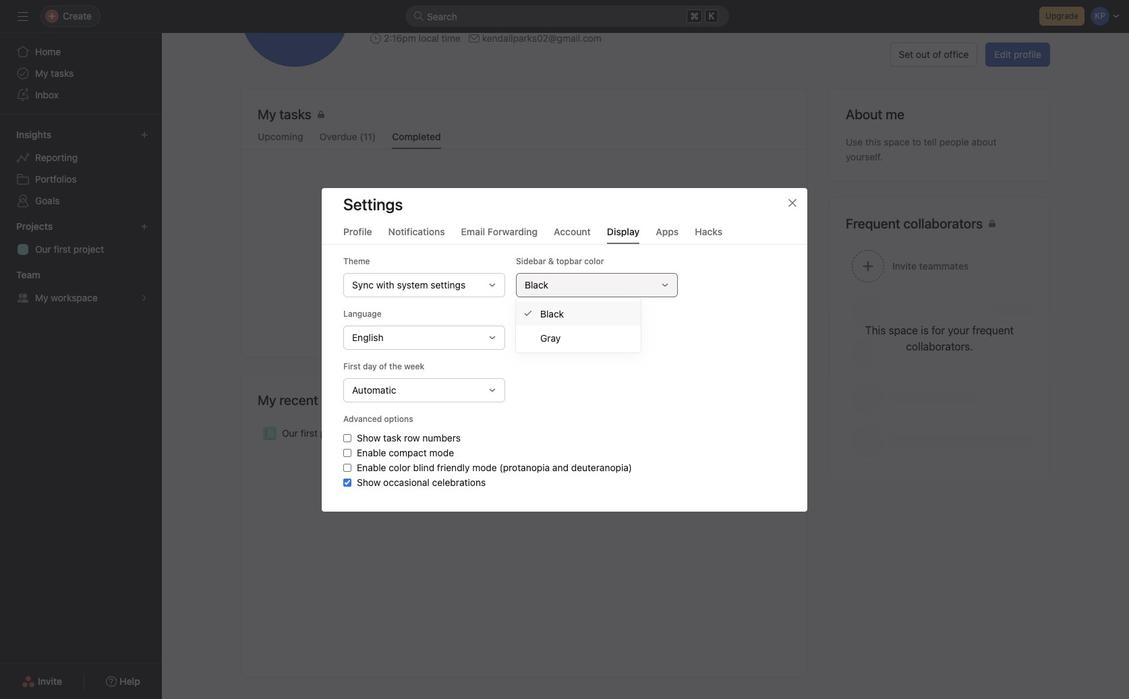 Task type: locate. For each thing, give the bounding box(es) containing it.
0 vertical spatial color
[[585, 256, 604, 266]]

show occasional celebrations
[[357, 477, 486, 488]]

sidebar
[[516, 256, 546, 266]]

theme
[[344, 256, 370, 266]]

gray
[[541, 332, 561, 344]]

settings
[[344, 195, 403, 214]]

of right 'out'
[[933, 49, 942, 60]]

enable color blind friendly mode (protanopia and deuteranopia)
[[357, 462, 632, 473]]

0 horizontal spatial first
[[54, 244, 71, 255]]

overdue (11)
[[320, 131, 376, 142]]

show for show task row numbers
[[357, 432, 381, 444]]

0 vertical spatial black
[[525, 279, 549, 291]]

upcoming button
[[258, 131, 303, 149]]

invite button
[[13, 670, 71, 694]]

of inside set out of office button
[[933, 49, 942, 60]]

notifications
[[388, 226, 445, 237]]

reporting
[[35, 152, 78, 163]]

1 enable from the top
[[357, 447, 386, 459]]

0 vertical spatial mode
[[430, 447, 454, 459]]

home link
[[8, 41, 154, 63]]

our first project link
[[8, 239, 154, 261], [242, 421, 807, 447]]

advanced options
[[344, 414, 413, 424]]

out
[[916, 49, 931, 60]]

show down the advanced
[[357, 432, 381, 444]]

1 vertical spatial color
[[389, 462, 411, 473]]

first day of the week
[[344, 361, 425, 372]]

0 horizontal spatial color
[[389, 462, 411, 473]]

my up list icon
[[258, 393, 276, 408]]

account button
[[554, 226, 591, 244]]

show for show occasional celebrations
[[357, 477, 381, 488]]

⌘
[[691, 10, 699, 22]]

project up enable compact mode option
[[320, 428, 351, 439]]

space
[[884, 136, 910, 148]]

1 vertical spatial of
[[379, 361, 387, 372]]

1 vertical spatial our
[[282, 428, 298, 439]]

our first project down my recent projects
[[282, 428, 351, 439]]

use this space to tell people about yourself.
[[846, 136, 997, 163]]

2:16pm
[[384, 32, 416, 44]]

0 vertical spatial our first project link
[[8, 239, 154, 261]]

upcoming
[[258, 131, 303, 142]]

0 vertical spatial show
[[357, 432, 381, 444]]

so
[[595, 278, 606, 290]]

can
[[470, 293, 486, 304]]

0 horizontal spatial tasks
[[51, 67, 74, 79]]

my inside global element
[[35, 67, 48, 79]]

home
[[35, 46, 61, 57]]

0 horizontal spatial of
[[379, 361, 387, 372]]

my inside teams element
[[35, 292, 48, 304]]

inbox link
[[8, 84, 154, 106]]

0 vertical spatial first
[[54, 244, 71, 255]]

tasks up the reference
[[496, 278, 519, 290]]

our down the goals
[[35, 244, 51, 255]]

my tasks
[[35, 67, 74, 79]]

here,
[[571, 278, 593, 290]]

hacks
[[695, 226, 723, 237]]

hide sidebar image
[[18, 11, 28, 22]]

system
[[397, 279, 428, 291]]

enable for enable compact mode
[[357, 447, 386, 459]]

recent projects
[[280, 393, 371, 408]]

black up 'them'
[[525, 279, 549, 291]]

1 horizontal spatial color
[[585, 256, 604, 266]]

color up so
[[585, 256, 604, 266]]

completed
[[447, 278, 493, 290]]

numbers
[[423, 432, 461, 444]]

edit profile
[[995, 49, 1042, 60]]

prominent image
[[414, 11, 424, 22]]

first
[[344, 361, 361, 372]]

our first project link inside the projects element
[[8, 239, 154, 261]]

1 vertical spatial project
[[320, 428, 351, 439]]

mode up celebrations
[[473, 462, 497, 473]]

overdue (11) button
[[320, 131, 376, 149]]

my for my recent projects
[[258, 393, 276, 408]]

this
[[866, 136, 882, 148]]

our first project up teams element at the top left
[[35, 244, 104, 255]]

deuteranopia)
[[571, 462, 632, 473]]

0 horizontal spatial project
[[73, 244, 104, 255]]

set out of office button
[[891, 43, 978, 67]]

1 horizontal spatial tasks
[[496, 278, 519, 290]]

apps
[[656, 226, 679, 237]]

my left workspace
[[35, 292, 48, 304]]

edit profile button
[[986, 43, 1051, 67]]

advanced
[[344, 414, 382, 424]]

black inside dropdown button
[[525, 279, 549, 291]]

1 horizontal spatial first
[[301, 428, 318, 439]]

of left the the at left bottom
[[379, 361, 387, 372]]

first up teams element at the top left
[[54, 244, 71, 255]]

my for my tasks
[[35, 67, 48, 79]]

color down enable compact mode at the bottom left of page
[[389, 462, 411, 473]]

1 vertical spatial show
[[357, 477, 381, 488]]

about
[[972, 136, 997, 148]]

1 vertical spatial enable
[[357, 462, 386, 473]]

display button
[[607, 226, 640, 244]]

project
[[73, 244, 104, 255], [320, 428, 351, 439]]

upgrade button
[[1040, 7, 1085, 26]]

black down 'them'
[[541, 308, 564, 320]]

1 horizontal spatial our first project link
[[242, 421, 807, 447]]

1 vertical spatial my
[[35, 292, 48, 304]]

0 vertical spatial tasks
[[51, 67, 74, 79]]

2 vertical spatial my
[[258, 393, 276, 408]]

project up teams element at the top left
[[73, 244, 104, 255]]

global element
[[0, 33, 162, 114]]

our first project link up (protanopia
[[242, 421, 807, 447]]

0 horizontal spatial our first project link
[[8, 239, 154, 261]]

1 vertical spatial first
[[301, 428, 318, 439]]

enable
[[357, 447, 386, 459], [357, 462, 386, 473]]

(protanopia
[[500, 462, 550, 473]]

set out of office
[[899, 49, 969, 60]]

automatic
[[352, 384, 396, 396]]

1 vertical spatial mode
[[473, 462, 497, 473]]

first down my recent projects
[[301, 428, 318, 439]]

show
[[357, 432, 381, 444], [357, 477, 381, 488]]

2:16pm local time
[[384, 32, 461, 44]]

0 horizontal spatial our first project
[[35, 244, 104, 255]]

0 vertical spatial our first project
[[35, 244, 104, 255]]

2 show from the top
[[357, 477, 381, 488]]

english button
[[344, 326, 505, 350]]

1 show from the top
[[357, 432, 381, 444]]

row
[[404, 432, 420, 444]]

1 horizontal spatial of
[[933, 49, 942, 60]]

day
[[363, 361, 377, 372]]

mode
[[430, 447, 454, 459], [473, 462, 497, 473]]

my up inbox
[[35, 67, 48, 79]]

2 enable from the top
[[357, 462, 386, 473]]

0 vertical spatial our
[[35, 244, 51, 255]]

of for office
[[933, 49, 942, 60]]

Enable compact mode checkbox
[[344, 449, 352, 457]]

apps button
[[656, 226, 679, 244]]

insights
[[16, 129, 51, 140]]

goals link
[[8, 190, 154, 212]]

enable right the enable color blind friendly mode (protanopia and deuteranopia) option in the left of the page
[[357, 462, 386, 473]]

email
[[461, 226, 485, 237]]

show right "show occasional celebrations" checkbox
[[357, 477, 381, 488]]

1 horizontal spatial our first project
[[282, 428, 351, 439]]

0 vertical spatial enable
[[357, 447, 386, 459]]

topbar
[[557, 256, 582, 266]]

close image
[[788, 197, 798, 208]]

office
[[945, 49, 969, 60]]

my
[[35, 67, 48, 79], [35, 292, 48, 304], [258, 393, 276, 408]]

enable right enable compact mode option
[[357, 447, 386, 459]]

our right list icon
[[282, 428, 298, 439]]

my tasks link
[[8, 63, 154, 84]]

upgrade
[[1046, 11, 1079, 21]]

1 vertical spatial tasks
[[496, 278, 519, 290]]

1 vertical spatial our first project link
[[242, 421, 807, 447]]

tasks down home on the left
[[51, 67, 74, 79]]

0 horizontal spatial our
[[35, 244, 51, 255]]

goals
[[35, 195, 60, 207]]

0 vertical spatial my
[[35, 67, 48, 79]]

people
[[940, 136, 970, 148]]

our first project link up teams element at the top left
[[8, 239, 154, 261]]

mode down numbers
[[430, 447, 454, 459]]

0 vertical spatial of
[[933, 49, 942, 60]]

color
[[585, 256, 604, 266], [389, 462, 411, 473]]

inbox
[[35, 89, 59, 101]]



Task type: vqa. For each thing, say whether or not it's contained in the screenshot.
the Add task… in the the 'Header Action Items' tree grid
no



Task type: describe. For each thing, give the bounding box(es) containing it.
hacks button
[[695, 226, 723, 244]]

your completed tasks will appear here, so you can reference them later.
[[425, 278, 624, 304]]

your
[[425, 278, 444, 290]]

enable compact mode
[[357, 447, 454, 459]]

teams element
[[0, 263, 162, 312]]

blind
[[413, 462, 435, 473]]

&
[[549, 256, 554, 266]]

sidebar & topbar color
[[516, 256, 604, 266]]

show task row numbers
[[357, 432, 461, 444]]

0 horizontal spatial mode
[[430, 447, 454, 459]]

completed button
[[392, 131, 441, 149]]

Enable color blind friendly mode (protanopia and deuteranopia) checkbox
[[344, 464, 352, 472]]

forwarding
[[488, 226, 538, 237]]

my workspace
[[35, 292, 98, 304]]

time
[[442, 32, 461, 44]]

portfolios link
[[8, 169, 154, 190]]

kendallparks02@gmail.com
[[482, 32, 602, 44]]

about me
[[846, 107, 905, 122]]

sync with system settings
[[352, 279, 466, 291]]

our inside the projects element
[[35, 244, 51, 255]]

invite
[[38, 676, 62, 688]]

language
[[344, 309, 382, 319]]

black link
[[516, 302, 641, 326]]

frequent collaborators
[[846, 216, 983, 231]]

week
[[404, 361, 425, 372]]

1 horizontal spatial project
[[320, 428, 351, 439]]

options
[[384, 414, 413, 424]]

will
[[521, 278, 535, 290]]

black button
[[516, 273, 678, 297]]

email forwarding
[[461, 226, 538, 237]]

edit
[[995, 49, 1012, 60]]

1 horizontal spatial our
[[282, 428, 298, 439]]

tasks inside your completed tasks will appear here, so you can reference them later.
[[496, 278, 519, 290]]

profile
[[1014, 49, 1042, 60]]

sync with system settings button
[[344, 273, 505, 297]]

task
[[383, 432, 402, 444]]

with
[[376, 279, 395, 291]]

my tasks
[[258, 107, 312, 122]]

insights element
[[0, 123, 162, 215]]

k
[[709, 11, 715, 22]]

friendly
[[437, 462, 470, 473]]

settings
[[431, 279, 466, 291]]

tell
[[924, 136, 937, 148]]

and
[[553, 462, 569, 473]]

first inside the projects element
[[54, 244, 71, 255]]

email forwarding button
[[461, 226, 538, 244]]

appear
[[538, 278, 568, 290]]

1 vertical spatial our first project
[[282, 428, 351, 439]]

account
[[554, 226, 591, 237]]

english
[[352, 332, 384, 343]]

them
[[532, 293, 555, 304]]

Show occasional celebrations checkbox
[[344, 479, 352, 487]]

compact
[[389, 447, 427, 459]]

to
[[913, 136, 922, 148]]

1 horizontal spatial mode
[[473, 462, 497, 473]]

occasional
[[383, 477, 430, 488]]

1 vertical spatial black
[[541, 308, 564, 320]]

reference
[[488, 293, 530, 304]]

my for my workspace
[[35, 292, 48, 304]]

the
[[389, 361, 402, 372]]

(11)
[[360, 131, 376, 142]]

list image
[[266, 430, 274, 438]]

kendallparks02@gmail.com link
[[482, 31, 602, 46]]

tasks inside global element
[[51, 67, 74, 79]]

set
[[899, 49, 914, 60]]

notifications button
[[388, 226, 445, 244]]

projects element
[[0, 215, 162, 263]]

my workspace link
[[8, 287, 154, 309]]

completed
[[392, 131, 441, 142]]

my recent projects
[[258, 393, 371, 408]]

yourself.
[[846, 151, 883, 163]]

our first project inside the projects element
[[35, 244, 104, 255]]

local
[[419, 32, 439, 44]]

celebrations
[[432, 477, 486, 488]]

of for the
[[379, 361, 387, 372]]

my tasks link
[[258, 105, 791, 127]]

overdue
[[320, 131, 357, 142]]

reporting link
[[8, 147, 154, 169]]

enable for enable color blind friendly mode (protanopia and deuteranopia)
[[357, 462, 386, 473]]

Show task row numbers checkbox
[[344, 434, 352, 442]]

0 vertical spatial project
[[73, 244, 104, 255]]

later.
[[557, 293, 579, 304]]

gray link
[[516, 326, 641, 350]]



